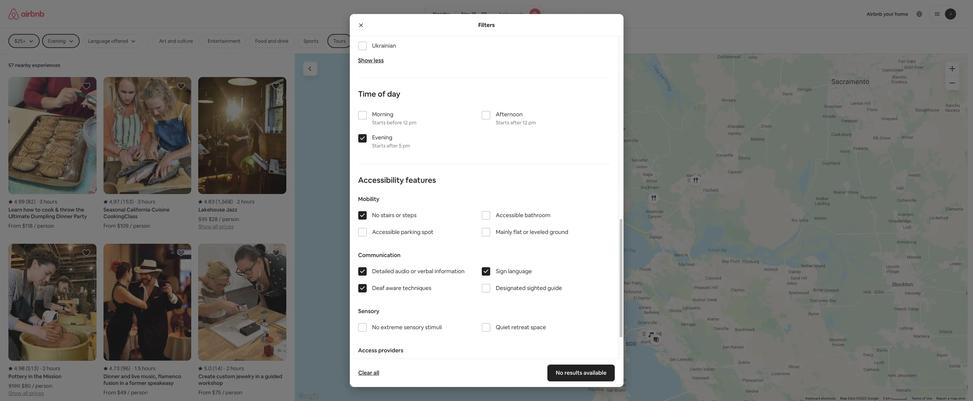 Task type: describe. For each thing, give the bounding box(es) containing it.
3 for 4.99 (82)
[[40, 199, 42, 205]]

Art and culture button
[[153, 34, 199, 48]]

all inside lakehouse jazz $35 $28 / person show all prices
[[213, 224, 218, 230]]

no results available
[[556, 370, 607, 377]]

quiet
[[496, 324, 510, 332]]

detailed
[[372, 268, 394, 276]]

map
[[840, 397, 847, 401]]

guided
[[265, 374, 282, 381]]

experiences
[[32, 62, 60, 68]]

add to wishlist image for learn how to cook & throw the ultimate dumpling dinner party from $118 / person
[[82, 82, 90, 91]]

or for steps
[[396, 212, 401, 219]]

california
[[127, 207, 150, 213]]

lakehouse jazz $35 $28 / person show all prices
[[198, 207, 239, 230]]

show inside lakehouse jazz $35 $28 / person show all prices
[[198, 224, 212, 230]]

4.97 out of 5 average rating,  153 reviews image
[[103, 199, 134, 205]]

designated sighted guide
[[496, 285, 562, 292]]

clear
[[358, 370, 372, 377]]

or for leveled
[[523, 229, 529, 236]]

(96)
[[121, 366, 130, 373]]

and for drink
[[268, 38, 276, 44]]

mobility
[[358, 196, 379, 203]]

4.83
[[204, 199, 215, 205]]

entertainment
[[208, 38, 241, 44]]

Entertainment button
[[202, 34, 247, 48]]

dinner inside dinner and live music, flamenco fusion in a former speakeasy from $49 / person
[[103, 374, 120, 381]]

5 inside button
[[883, 397, 885, 401]]

terms
[[912, 397, 922, 401]]

deaf
[[372, 285, 385, 292]]

keyboard shortcuts button
[[806, 397, 836, 402]]

4.83 (1,568)
[[204, 199, 233, 205]]

learn how to cook & throw the ultimate dumpling dinner party from $118 / person
[[8, 207, 87, 230]]

starts for morning
[[372, 120, 386, 126]]

dinner inside learn how to cook & throw the ultimate dumpling dinner party from $118 / person
[[56, 213, 73, 220]]

a inside create custom jewelry in a guided workshop from $75 / person
[[261, 374, 264, 381]]

Wellness button
[[396, 34, 427, 48]]

create
[[198, 374, 215, 381]]

pottery in the mission group
[[8, 244, 96, 398]]

flat
[[514, 229, 522, 236]]

/ inside "seasonal california cuisine cookingclass from $109 / person"
[[130, 223, 132, 230]]

57 nearby experiences
[[8, 62, 60, 68]]

seasonal california cuisine cookingclass group
[[103, 77, 191, 230]]

morning
[[372, 111, 394, 118]]

· for (14)
[[224, 366, 225, 373]]

add
[[498, 11, 508, 17]]

and for live
[[121, 374, 130, 381]]

stimuli
[[425, 324, 442, 332]]

lakehouse jazz group
[[198, 77, 286, 230]]

how
[[23, 207, 34, 213]]

5.0
[[204, 366, 212, 373]]

steps
[[403, 212, 417, 219]]

hours for california
[[142, 199, 155, 205]]

google map
showing 24 experiences. region
[[295, 53, 968, 402]]

party
[[74, 213, 87, 220]]

starts for evening
[[372, 143, 386, 149]]

pottery in the mission $100 $80 / person show all prices
[[8, 374, 62, 398]]

show all prices button for prices
[[198, 223, 234, 230]]

guests
[[509, 11, 524, 17]]

in inside dinner and live music, flamenco fusion in a former speakeasy from $49 / person
[[120, 381, 124, 387]]

15
[[472, 11, 477, 17]]

&
[[55, 207, 59, 213]]

person inside pottery in the mission $100 $80 / person show all prices
[[35, 383, 52, 390]]

$75
[[212, 390, 221, 397]]

person inside dinner and live music, flamenco fusion in a former speakeasy from $49 / person
[[131, 390, 148, 397]]

· for (153)
[[135, 199, 136, 205]]

sign language
[[496, 268, 532, 276]]

learn how to cook & throw the ultimate dumpling dinner party group
[[8, 77, 96, 230]]

· for (82)
[[37, 199, 38, 205]]

4.73
[[109, 366, 120, 373]]

all inside pottery in the mission $100 $80 / person show all prices
[[23, 391, 28, 398]]

12 for morning
[[403, 120, 408, 126]]

mainly
[[496, 229, 512, 236]]

$118
[[22, 223, 33, 230]]

Sightseeing button
[[355, 34, 393, 48]]

(1,568)
[[216, 199, 233, 205]]

stairs
[[381, 212, 395, 219]]

person inside create custom jewelry in a guided workshop from $75 / person
[[226, 390, 242, 397]]

guide
[[548, 285, 562, 292]]

/ inside lakehouse jazz $35 $28 / person show all prices
[[219, 216, 221, 223]]

ukrainian
[[372, 42, 396, 49]]

mission
[[43, 374, 62, 381]]

3 for 4.97 (153)
[[138, 199, 141, 205]]

30
[[481, 11, 487, 17]]

57
[[8, 62, 14, 68]]

the inside pottery in the mission $100 $80 / person show all prices
[[34, 374, 42, 381]]

map
[[951, 397, 958, 401]]

prices inside pottery in the mission $100 $80 / person show all prices
[[29, 391, 44, 398]]

4.98 (513)
[[14, 366, 39, 373]]

sensory
[[358, 308, 379, 316]]

12 for afternoon
[[523, 120, 528, 126]]

4.99 (82)
[[14, 199, 35, 205]]

afternoon starts after 12 pm
[[496, 111, 536, 126]]

Sports button
[[298, 34, 325, 48]]

add to wishlist image for 4.98 (513)
[[82, 249, 90, 258]]

accessible for accessible bathroom
[[496, 212, 524, 219]]

create custom jewelry in a guided workshop group
[[198, 244, 286, 397]]

(513)
[[26, 366, 39, 373]]

music,
[[141, 374, 157, 381]]

retreat
[[512, 324, 530, 332]]

less
[[374, 57, 384, 64]]

parking
[[401, 229, 421, 236]]

1.5
[[135, 366, 141, 373]]

4.97
[[109, 199, 120, 205]]

show inside filters dialog
[[358, 57, 373, 64]]

5.0 (14)
[[204, 366, 222, 373]]

show all prices button for show
[[8, 390, 44, 398]]

pm for morning
[[409, 120, 417, 126]]

add to wishlist image for create custom jewelry in a guided workshop from $75 / person
[[272, 249, 280, 258]]

(14)
[[213, 366, 222, 373]]

2 for (14)
[[226, 366, 229, 373]]

dinner and live music, flamenco fusion in a former speakeasy from $49 / person
[[103, 374, 181, 397]]

accessible for accessible parking spot
[[372, 229, 400, 236]]

information
[[435, 268, 465, 276]]

hours for in
[[47, 366, 60, 373]]

pm for afternoon
[[529, 120, 536, 126]]

person inside lakehouse jazz $35 $28 / person show all prices
[[222, 216, 239, 223]]

shortcuts
[[821, 397, 836, 401]]

$35
[[198, 216, 207, 223]]

show less button
[[358, 57, 384, 64]]

ground
[[550, 229, 568, 236]]

techniques
[[403, 285, 431, 292]]

and for culture
[[168, 38, 176, 44]]

nearby
[[15, 62, 31, 68]]

5 inside evening starts after 5 pm
[[399, 143, 402, 149]]

art
[[159, 38, 167, 44]]

4.99
[[14, 199, 25, 205]]

food
[[255, 38, 267, 44]]

hours for custom
[[231, 366, 244, 373]]

4.83 out of 5 average rating,  1,568 reviews image
[[198, 199, 233, 205]]

culture
[[177, 38, 193, 44]]

add to wishlist image for seasonal california cuisine cookingclass from $109 / person
[[177, 82, 185, 91]]

person inside "seasonal california cuisine cookingclass from $109 / person"
[[133, 223, 150, 230]]

nov 15 – 30 button
[[455, 6, 493, 22]]

hours for how
[[44, 199, 57, 205]]

morning starts before 12 pm
[[372, 111, 417, 126]]

of for terms
[[922, 397, 926, 401]]

· for (1,568)
[[234, 199, 236, 205]]

add to wishlist image for 4.83 (1,568)
[[272, 82, 280, 91]]

art and culture
[[159, 38, 193, 44]]

2 for (1,568)
[[237, 199, 240, 205]]



Task type: vqa. For each thing, say whether or not it's contained in the screenshot.
"Off-"
no



Task type: locate. For each thing, give the bounding box(es) containing it.
1 vertical spatial add to wishlist image
[[82, 249, 90, 258]]

0 vertical spatial no
[[372, 212, 380, 219]]

error
[[959, 397, 966, 401]]

· 2 hours
[[234, 199, 255, 205], [40, 366, 60, 373], [224, 366, 244, 373]]

of left "day"
[[378, 89, 386, 99]]

dinner left party
[[56, 213, 73, 220]]

evening
[[372, 134, 392, 141]]

Nature and outdoors button
[[430, 34, 489, 48]]

terms of use link
[[912, 397, 933, 401]]

hours inside dinner and live music, flamenco fusion in a former speakeasy group
[[142, 366, 156, 373]]

2 inside pottery in the mission 'group'
[[43, 366, 46, 373]]

pm inside evening starts after 5 pm
[[403, 143, 410, 149]]

· right (513)
[[40, 366, 41, 373]]

starts down evening
[[372, 143, 386, 149]]

· inside lakehouse jazz group
[[234, 199, 236, 205]]

4.73 out of 5 average rating,  96 reviews image
[[103, 366, 130, 373]]

· right (14)
[[224, 366, 225, 373]]

1 horizontal spatial show
[[198, 224, 212, 230]]

0 horizontal spatial the
[[34, 374, 42, 381]]

· left "1.5"
[[132, 366, 133, 373]]

after down evening
[[387, 143, 398, 149]]

· inside the 'learn how to cook & throw the ultimate dumpling dinner party' group
[[37, 199, 38, 205]]

in right jewelry
[[255, 374, 260, 381]]

©2023
[[856, 397, 867, 401]]

0 horizontal spatial in
[[28, 374, 33, 381]]

bathroom
[[525, 212, 551, 219]]

seasonal
[[103, 207, 125, 213]]

2 horizontal spatial or
[[523, 229, 529, 236]]

1 horizontal spatial the
[[76, 207, 84, 213]]

filters dialog
[[350, 0, 624, 402]]

1 horizontal spatial or
[[411, 268, 416, 276]]

the down (513)
[[34, 374, 42, 381]]

3
[[40, 199, 42, 205], [138, 199, 141, 205]]

0 horizontal spatial all
[[23, 391, 28, 398]]

sports
[[304, 38, 319, 44]]

3 inside seasonal california cuisine cookingclass group
[[138, 199, 141, 205]]

nearby button
[[424, 6, 456, 22]]

· 3 hours for cuisine
[[135, 199, 155, 205]]

evening starts after 5 pm
[[372, 134, 410, 149]]

1 horizontal spatial prices
[[219, 224, 234, 230]]

cuisine
[[152, 207, 170, 213]]

5.0 out of 5 average rating,  14 reviews image
[[198, 366, 222, 373]]

1 horizontal spatial · 3 hours
[[135, 199, 155, 205]]

lakehouse
[[198, 207, 225, 213]]

1 · 3 hours from the left
[[37, 199, 57, 205]]

0 vertical spatial show all prices button
[[198, 223, 234, 230]]

add to wishlist image
[[272, 82, 280, 91], [82, 249, 90, 258]]

1 vertical spatial or
[[523, 229, 529, 236]]

keyboard shortcuts
[[806, 397, 836, 401]]

2 up mission
[[43, 366, 46, 373]]

hours up jewelry
[[231, 366, 244, 373]]

show down $35
[[198, 224, 212, 230]]

0 horizontal spatial show
[[8, 391, 22, 398]]

1 horizontal spatial of
[[922, 397, 926, 401]]

and inside dinner and live music, flamenco fusion in a former speakeasy from $49 / person
[[121, 374, 130, 381]]

/ inside dinner and live music, flamenco fusion in a former speakeasy from $49 / person
[[127, 390, 130, 397]]

5
[[399, 143, 402, 149], [883, 397, 885, 401]]

· up jazz
[[234, 199, 236, 205]]

no
[[372, 212, 380, 219], [372, 324, 380, 332], [556, 370, 564, 377]]

1 horizontal spatial show all prices button
[[198, 223, 234, 230]]

pm inside afternoon starts after 12 pm
[[529, 120, 536, 126]]

from inside dinner and live music, flamenco fusion in a former speakeasy from $49 / person
[[103, 390, 116, 397]]

results
[[565, 370, 582, 377]]

/ inside pottery in the mission $100 $80 / person show all prices
[[32, 383, 34, 390]]

2 horizontal spatial 2
[[237, 199, 240, 205]]

create custom jewelry in a guided workshop from $75 / person
[[198, 374, 282, 397]]

hours right (1,568) on the left
[[241, 199, 255, 205]]

in up '$49'
[[120, 381, 124, 387]]

flamenco
[[158, 374, 181, 381]]

/ right the $80
[[32, 383, 34, 390]]

/ right '$28' in the bottom left of the page
[[219, 216, 221, 223]]

· 2 hours up jazz
[[234, 199, 255, 205]]

no for no results available
[[556, 370, 564, 377]]

designated
[[496, 285, 526, 292]]

1 vertical spatial the
[[34, 374, 42, 381]]

1 horizontal spatial dinner
[[103, 374, 120, 381]]

0 horizontal spatial of
[[378, 89, 386, 99]]

person down california
[[133, 223, 150, 230]]

or for verbal
[[411, 268, 416, 276]]

· 2 hours for jazz
[[234, 199, 255, 205]]

no for no stairs or steps
[[372, 212, 380, 219]]

Food and drink button
[[249, 34, 295, 48]]

/ inside learn how to cook & throw the ultimate dumpling dinner party from $118 / person
[[34, 223, 36, 230]]

0 vertical spatial or
[[396, 212, 401, 219]]

zoom in image
[[950, 66, 955, 72]]

hours inside lakehouse jazz group
[[241, 199, 255, 205]]

and
[[168, 38, 176, 44], [268, 38, 276, 44], [121, 374, 130, 381]]

add to wishlist image
[[82, 82, 90, 91], [177, 82, 185, 91], [177, 249, 185, 258], [272, 249, 280, 258]]

2 12 from the left
[[523, 120, 528, 126]]

hours for jazz
[[241, 199, 255, 205]]

· for (513)
[[40, 366, 41, 373]]

add to wishlist image inside seasonal california cuisine cookingclass group
[[177, 82, 185, 91]]

3 inside the 'learn how to cook & throw the ultimate dumpling dinner party' group
[[40, 199, 42, 205]]

all inside button
[[373, 370, 379, 377]]

1 vertical spatial accessible
[[372, 229, 400, 236]]

accessible down stairs
[[372, 229, 400, 236]]

2 horizontal spatial and
[[268, 38, 276, 44]]

0 vertical spatial add to wishlist image
[[272, 82, 280, 91]]

starts for afternoon
[[496, 120, 510, 126]]

sensory
[[404, 324, 424, 332]]

cook
[[42, 207, 54, 213]]

all right clear
[[373, 370, 379, 377]]

from down workshop
[[198, 390, 211, 397]]

· 2 hours for custom
[[224, 366, 244, 373]]

Tours button
[[327, 34, 352, 48]]

verbal
[[418, 268, 434, 276]]

food and drink
[[255, 38, 289, 44]]

after for afternoon
[[511, 120, 522, 126]]

in inside create custom jewelry in a guided workshop from $75 / person
[[255, 374, 260, 381]]

/ inside create custom jewelry in a guided workshop from $75 / person
[[222, 390, 224, 397]]

starts down morning
[[372, 120, 386, 126]]

· 2 hours up custom
[[224, 366, 244, 373]]

1 3 from the left
[[40, 199, 42, 205]]

1 horizontal spatial accessible
[[496, 212, 524, 219]]

2 for (513)
[[43, 366, 46, 373]]

· 2 hours up mission
[[40, 366, 60, 373]]

hours up music, at the left bottom of the page
[[142, 366, 156, 373]]

2 vertical spatial all
[[23, 391, 28, 398]]

and right the 'art'
[[168, 38, 176, 44]]

no for no extreme sensory stimuli
[[372, 324, 380, 332]]

show inside pottery in the mission $100 $80 / person show all prices
[[8, 391, 22, 398]]

· 3 hours inside seasonal california cuisine cookingclass group
[[135, 199, 155, 205]]

1 vertical spatial prices
[[29, 391, 44, 398]]

2 up jazz
[[237, 199, 240, 205]]

nov 15 – 30
[[461, 11, 487, 17]]

accessible up 'mainly'
[[496, 212, 524, 219]]

2 inside lakehouse jazz group
[[237, 199, 240, 205]]

add guests
[[498, 11, 524, 17]]

starts inside morning starts before 12 pm
[[372, 120, 386, 126]]

nov
[[461, 11, 471, 17]]

2 inside create custom jewelry in a guided workshop group
[[226, 366, 229, 373]]

· 2 hours inside pottery in the mission 'group'
[[40, 366, 60, 373]]

after inside afternoon starts after 12 pm
[[511, 120, 522, 126]]

from down fusion
[[103, 390, 116, 397]]

hours inside the 'learn how to cook & throw the ultimate dumpling dinner party' group
[[44, 199, 57, 205]]

3 up to
[[40, 199, 42, 205]]

mainly flat or leveled ground
[[496, 229, 568, 236]]

1 vertical spatial all
[[373, 370, 379, 377]]

(82)
[[26, 199, 35, 205]]

no left results at bottom right
[[556, 370, 564, 377]]

a inside dinner and live music, flamenco fusion in a former speakeasy from $49 / person
[[125, 381, 128, 387]]

· 2 hours inside create custom jewelry in a guided workshop group
[[224, 366, 244, 373]]

or right flat
[[523, 229, 529, 236]]

accessibility features
[[358, 176, 436, 185]]

1 horizontal spatial 12
[[523, 120, 528, 126]]

3 up california
[[138, 199, 141, 205]]

0 horizontal spatial accessible
[[372, 229, 400, 236]]

· 3 hours for to
[[37, 199, 57, 205]]

1 vertical spatial 5
[[883, 397, 885, 401]]

None search field
[[424, 6, 544, 22]]

day
[[387, 89, 400, 99]]

person down former
[[131, 390, 148, 397]]

1 horizontal spatial 3
[[138, 199, 141, 205]]

clear all
[[358, 370, 379, 377]]

starts inside evening starts after 5 pm
[[372, 143, 386, 149]]

prices down the $80
[[29, 391, 44, 398]]

from inside "seasonal california cuisine cookingclass from $109 / person"
[[103, 223, 116, 230]]

prices down jazz
[[219, 224, 234, 230]]

1 horizontal spatial add to wishlist image
[[272, 82, 280, 91]]

dinner and live music, flamenco fusion in a former speakeasy group
[[103, 244, 191, 397]]

or right stairs
[[396, 212, 401, 219]]

person right $75
[[226, 390, 242, 397]]

add to wishlist image inside create custom jewelry in a guided workshop group
[[272, 249, 280, 258]]

2 vertical spatial or
[[411, 268, 416, 276]]

2 horizontal spatial in
[[255, 374, 260, 381]]

show left 'less'
[[358, 57, 373, 64]]

0 horizontal spatial prices
[[29, 391, 44, 398]]

5 down the before
[[399, 143, 402, 149]]

12 down afternoon on the top
[[523, 120, 528, 126]]

0 horizontal spatial or
[[396, 212, 401, 219]]

· inside pottery in the mission 'group'
[[40, 366, 41, 373]]

space
[[531, 324, 546, 332]]

0 horizontal spatial show all prices button
[[8, 390, 44, 398]]

· right the (153)
[[135, 199, 136, 205]]

· inside seasonal california cuisine cookingclass group
[[135, 199, 136, 205]]

2 horizontal spatial a
[[948, 397, 950, 401]]

all down '$28' in the bottom left of the page
[[213, 224, 218, 230]]

throw
[[60, 207, 75, 213]]

0 horizontal spatial dinner
[[56, 213, 73, 220]]

accessibility
[[358, 176, 404, 185]]

· 3 hours up cook
[[37, 199, 57, 205]]

· right (82)
[[37, 199, 38, 205]]

$80
[[21, 383, 31, 390]]

from down ultimate
[[8, 223, 21, 230]]

· 3 hours up california
[[135, 199, 155, 205]]

nearby
[[433, 11, 450, 17]]

aware
[[386, 285, 402, 292]]

0 vertical spatial the
[[76, 207, 84, 213]]

12 inside morning starts before 12 pm
[[403, 120, 408, 126]]

hours inside pottery in the mission 'group'
[[47, 366, 60, 373]]

a left guided
[[261, 374, 264, 381]]

· inside dinner and live music, flamenco fusion in a former speakeasy group
[[132, 366, 133, 373]]

features
[[406, 176, 436, 185]]

hours up cook
[[44, 199, 57, 205]]

· for (96)
[[132, 366, 133, 373]]

profile element
[[552, 0, 960, 28]]

· 2 hours for in
[[40, 366, 60, 373]]

in down (513)
[[28, 374, 33, 381]]

the
[[76, 207, 84, 213], [34, 374, 42, 381]]

· 2 hours inside lakehouse jazz group
[[234, 199, 255, 205]]

km
[[886, 397, 891, 401]]

terms of use
[[912, 397, 933, 401]]

access providers
[[358, 348, 403, 355]]

no left stairs
[[372, 212, 380, 219]]

learn
[[8, 207, 22, 213]]

/
[[219, 216, 221, 223], [34, 223, 36, 230], [130, 223, 132, 230], [32, 383, 34, 390], [127, 390, 130, 397], [222, 390, 224, 397]]

1 vertical spatial show all prices button
[[8, 390, 44, 398]]

no left extreme
[[372, 324, 380, 332]]

person inside learn how to cook & throw the ultimate dumpling dinner party from $118 / person
[[37, 223, 54, 230]]

clear all button
[[355, 367, 383, 381]]

communication
[[358, 252, 401, 259]]

0 vertical spatial all
[[213, 224, 218, 230]]

0 horizontal spatial 12
[[403, 120, 408, 126]]

1 horizontal spatial and
[[168, 38, 176, 44]]

·
[[37, 199, 38, 205], [135, 199, 136, 205], [234, 199, 236, 205], [40, 366, 41, 373], [132, 366, 133, 373], [224, 366, 225, 373]]

time
[[358, 89, 376, 99]]

/ right $109 at the left bottom
[[130, 223, 132, 230]]

prices
[[219, 224, 234, 230], [29, 391, 44, 398]]

/ right $118
[[34, 223, 36, 230]]

or
[[396, 212, 401, 219], [523, 229, 529, 236], [411, 268, 416, 276]]

accessible parking spot
[[372, 229, 434, 236]]

accessible bathroom
[[496, 212, 551, 219]]

(153)
[[121, 199, 134, 205]]

dumpling
[[31, 213, 55, 220]]

0 horizontal spatial after
[[387, 143, 398, 149]]

0 vertical spatial show
[[358, 57, 373, 64]]

after down afternoon on the top
[[511, 120, 522, 126]]

or right audio
[[411, 268, 416, 276]]

of for time
[[378, 89, 386, 99]]

hours up california
[[142, 199, 155, 205]]

1 vertical spatial after
[[387, 143, 398, 149]]

before
[[387, 120, 402, 126]]

pottery
[[8, 374, 27, 381]]

0 horizontal spatial · 3 hours
[[37, 199, 57, 205]]

a left map on the bottom right of the page
[[948, 397, 950, 401]]

2 up custom
[[226, 366, 229, 373]]

keyboard
[[806, 397, 820, 401]]

no extreme sensory stimuli
[[372, 324, 442, 332]]

2 vertical spatial show
[[8, 391, 22, 398]]

none search field containing nearby
[[424, 6, 544, 22]]

1 horizontal spatial a
[[261, 374, 264, 381]]

0 vertical spatial prices
[[219, 224, 234, 230]]

0 vertical spatial accessible
[[496, 212, 524, 219]]

from left $109 at the left bottom
[[103, 223, 116, 230]]

person down dumpling
[[37, 223, 54, 230]]

leveled
[[530, 229, 549, 236]]

hours up mission
[[47, 366, 60, 373]]

0 horizontal spatial a
[[125, 381, 128, 387]]

from inside learn how to cook & throw the ultimate dumpling dinner party from $118 / person
[[8, 223, 21, 230]]

4.98
[[14, 366, 25, 373]]

12 right the before
[[403, 120, 408, 126]]

1 vertical spatial dinner
[[103, 374, 120, 381]]

zoom out image
[[950, 80, 955, 86]]

1 vertical spatial show
[[198, 224, 212, 230]]

show
[[358, 57, 373, 64], [198, 224, 212, 230], [8, 391, 22, 398]]

starts down afternoon on the top
[[496, 120, 510, 126]]

and down (96)
[[121, 374, 130, 381]]

show all prices button down the lakehouse
[[198, 223, 234, 230]]

12 inside afternoon starts after 12 pm
[[523, 120, 528, 126]]

· 1.5 hours
[[132, 366, 156, 373]]

dinner down 4.73
[[103, 374, 120, 381]]

starts inside afternoon starts after 12 pm
[[496, 120, 510, 126]]

hours inside create custom jewelry in a guided workshop group
[[231, 366, 244, 373]]

2 vertical spatial no
[[556, 370, 564, 377]]

show all prices button down pottery
[[8, 390, 44, 398]]

add to wishlist image inside pottery in the mission 'group'
[[82, 249, 90, 258]]

no stairs or steps
[[372, 212, 417, 219]]

hours for and
[[142, 366, 156, 373]]

0 horizontal spatial 5
[[399, 143, 402, 149]]

/ right '$49'
[[127, 390, 130, 397]]

2 horizontal spatial all
[[373, 370, 379, 377]]

0 horizontal spatial add to wishlist image
[[82, 249, 90, 258]]

after for evening
[[387, 143, 398, 149]]

available
[[584, 370, 607, 377]]

pm for evening
[[403, 143, 410, 149]]

0 vertical spatial after
[[511, 120, 522, 126]]

show down $100
[[8, 391, 22, 398]]

of left use in the right bottom of the page
[[922, 397, 926, 401]]

prices inside lakehouse jazz $35 $28 / person show all prices
[[219, 224, 234, 230]]

1 horizontal spatial all
[[213, 224, 218, 230]]

the inside learn how to cook & throw the ultimate dumpling dinner party from $118 / person
[[76, 207, 84, 213]]

person down mission
[[35, 383, 52, 390]]

in inside pottery in the mission $100 $80 / person show all prices
[[28, 374, 33, 381]]

1 12 from the left
[[403, 120, 408, 126]]

1 vertical spatial no
[[372, 324, 380, 332]]

1 vertical spatial of
[[922, 397, 926, 401]]

4.99 out of 5 average rating,  82 reviews image
[[8, 199, 35, 205]]

· inside create custom jewelry in a guided workshop group
[[224, 366, 225, 373]]

/ right $75
[[222, 390, 224, 397]]

jazz
[[226, 207, 237, 213]]

0 vertical spatial dinner
[[56, 213, 73, 220]]

0 vertical spatial of
[[378, 89, 386, 99]]

google image
[[297, 393, 320, 402]]

of inside filters dialog
[[378, 89, 386, 99]]

show all prices button inside pottery in the mission 'group'
[[8, 390, 44, 398]]

1 horizontal spatial after
[[511, 120, 522, 126]]

language
[[508, 268, 532, 276]]

2 3 from the left
[[138, 199, 141, 205]]

tours
[[333, 38, 346, 44]]

4.98 out of 5 average rating,  513 reviews image
[[8, 366, 39, 373]]

add to wishlist image inside lakehouse jazz group
[[272, 82, 280, 91]]

5 left km
[[883, 397, 885, 401]]

use
[[927, 397, 933, 401]]

drink
[[277, 38, 289, 44]]

0 horizontal spatial 3
[[40, 199, 42, 205]]

0 vertical spatial 5
[[399, 143, 402, 149]]

· 3 hours inside the 'learn how to cook & throw the ultimate dumpling dinner party' group
[[37, 199, 57, 205]]

report
[[937, 397, 947, 401]]

add to wishlist image for dinner and live music, flamenco fusion in a former speakeasy from $49 / person
[[177, 249, 185, 258]]

person down jazz
[[222, 216, 239, 223]]

show all prices button inside lakehouse jazz group
[[198, 223, 234, 230]]

5 km button
[[881, 397, 910, 402]]

1 horizontal spatial in
[[120, 381, 124, 387]]

the right throw
[[76, 207, 84, 213]]

quiet retreat space
[[496, 324, 546, 332]]

to
[[35, 207, 41, 213]]

all down the $80
[[23, 391, 28, 398]]

a up '$49'
[[125, 381, 128, 387]]

2 · 3 hours from the left
[[135, 199, 155, 205]]

1 horizontal spatial 2
[[226, 366, 229, 373]]

show less
[[358, 57, 384, 64]]

hours inside seasonal california cuisine cookingclass group
[[142, 199, 155, 205]]

0 horizontal spatial and
[[121, 374, 130, 381]]

and left drink
[[268, 38, 276, 44]]

custom
[[217, 374, 235, 381]]

0 horizontal spatial 2
[[43, 366, 46, 373]]

from inside create custom jewelry in a guided workshop from $75 / person
[[198, 390, 211, 397]]

after inside evening starts after 5 pm
[[387, 143, 398, 149]]

1 horizontal spatial 5
[[883, 397, 885, 401]]

data
[[848, 397, 856, 401]]

pm inside morning starts before 12 pm
[[409, 120, 417, 126]]

2 horizontal spatial show
[[358, 57, 373, 64]]



